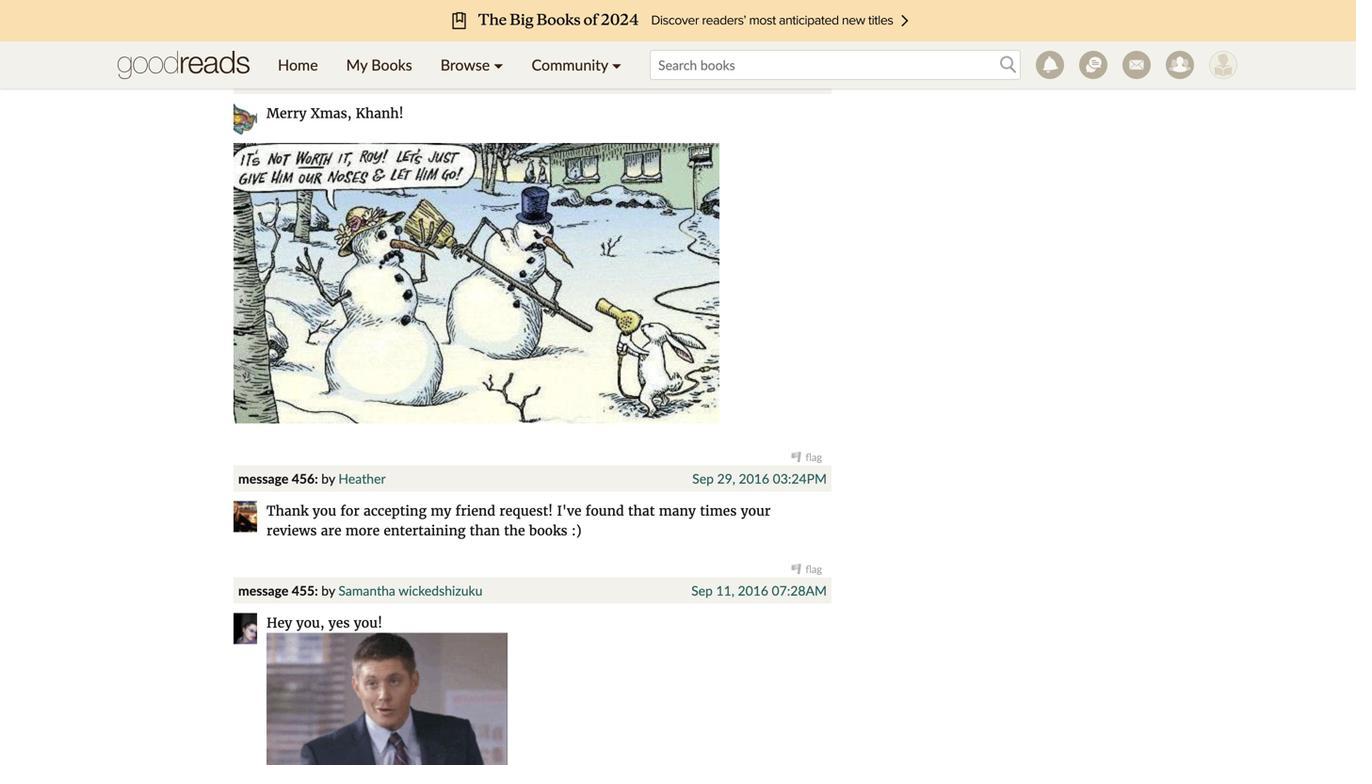 Task type: locate. For each thing, give the bounding box(es) containing it.
many
[[659, 503, 696, 520]]

sep left the 29,
[[692, 471, 714, 487]]

mitticus link
[[338, 73, 385, 89]]

0 vertical spatial flag
[[805, 451, 822, 464]]

1 vertical spatial message
[[238, 471, 289, 487]]

message 456: by heather
[[238, 471, 386, 487]]

2016
[[738, 73, 768, 89], [739, 471, 769, 487], [738, 583, 768, 599]]

flag link
[[791, 451, 822, 464], [791, 563, 822, 576]]

3 message from the top
[[238, 583, 289, 599]]

times
[[700, 503, 737, 520]]

▾ inside dropdown button
[[494, 56, 503, 74]]

2016 for hey you, yes you!
[[738, 583, 768, 599]]

2016 right the 29,
[[739, 471, 769, 487]]

than
[[470, 523, 500, 539]]

2 vertical spatial message
[[238, 583, 289, 599]]

▾ right browse
[[494, 56, 503, 74]]

1 ▾ from the left
[[494, 56, 503, 74]]

1 flag link from the top
[[791, 451, 822, 464]]

1 vertical spatial 2016
[[739, 471, 769, 487]]

heather link
[[338, 471, 386, 487]]

books
[[371, 56, 412, 74]]

by right 457:
[[321, 73, 335, 89]]

that
[[628, 503, 655, 520]]

flag link up 07:28am
[[791, 563, 822, 576]]

2 by from the top
[[321, 471, 335, 487]]

dec 25, 2016 10:10am link
[[690, 73, 827, 89]]

samantha wickedshizuku link
[[338, 583, 483, 599]]

2016 right the "11,"
[[738, 583, 768, 599]]

khanh!
[[356, 105, 404, 122]]

you
[[313, 503, 336, 520]]

2 vertical spatial by
[[321, 583, 335, 599]]

message for merry xmas, khanh!
[[238, 73, 289, 89]]

books
[[529, 523, 568, 539]]

flag up 03:24pm
[[805, 451, 822, 464]]

0 horizontal spatial ▾
[[494, 56, 503, 74]]

browse ▾ button
[[426, 41, 517, 89]]

▾ right "community"
[[612, 56, 622, 74]]

samantha
[[338, 583, 395, 599]]

dec
[[690, 73, 713, 89]]

1 message from the top
[[238, 73, 289, 89]]

2 ▾ from the left
[[612, 56, 622, 74]]

awesome week gif photo: you're awesome deanyoureawesome.gif image
[[267, 633, 508, 766]]

▾ inside popup button
[[612, 56, 622, 74]]

1 vertical spatial by
[[321, 471, 335, 487]]

07:28am
[[772, 583, 827, 599]]

1 horizontal spatial ▾
[[612, 56, 622, 74]]

friend requests image
[[1166, 51, 1194, 79]]

sep 11, 2016 07:28am link
[[691, 583, 827, 599]]

flag link for thank you for accepting my friend request! i've found that many times your reviews are more entertaining than the books :)
[[791, 563, 822, 576]]

2 vertical spatial 2016
[[738, 583, 768, 599]]

by for xmas,
[[321, 73, 335, 89]]

0 vertical spatial by
[[321, 73, 335, 89]]

1 vertical spatial flag link
[[791, 563, 822, 576]]

flag up 07:28am
[[805, 563, 822, 576]]

flag
[[805, 451, 822, 464], [805, 563, 822, 576]]

sep left the "11,"
[[691, 583, 713, 599]]

thank you for accepting my friend request! i've found that many times your reviews are more entertaining than the books :)
[[267, 503, 771, 539]]

my group discussions image
[[1079, 51, 1107, 79]]

2016 for merry xmas, khanh!
[[738, 73, 768, 89]]

by right 455: at bottom left
[[321, 583, 335, 599]]

your
[[741, 503, 771, 520]]

▾ for browse ▾
[[494, 56, 503, 74]]

by right 456:
[[321, 471, 335, 487]]

message up thank
[[238, 471, 289, 487]]

2016 right 25,
[[738, 73, 768, 89]]

by
[[321, 73, 335, 89], [321, 471, 335, 487], [321, 583, 335, 599]]

25,
[[716, 73, 734, 89]]

0 vertical spatial flag link
[[791, 451, 822, 464]]

1 flag from the top
[[805, 451, 822, 464]]

community ▾ button
[[517, 41, 636, 89]]

message for thank you for accepting my friend request! i've found that many times your reviews are more entertaining than the books :)
[[238, 471, 289, 487]]

0 vertical spatial sep
[[692, 471, 714, 487]]

2 flag from the top
[[805, 563, 822, 576]]

message
[[238, 73, 289, 89], [238, 471, 289, 487], [238, 583, 289, 599]]

0 vertical spatial 2016
[[738, 73, 768, 89]]

message up merry
[[238, 73, 289, 89]]

notifications image
[[1036, 51, 1064, 79]]

samantha wickedshizuku tolleson image
[[234, 613, 257, 644]]

ruby anderson image
[[1209, 51, 1237, 79]]

yes
[[328, 615, 350, 632]]

▾
[[494, 56, 503, 74], [612, 56, 622, 74]]

2 flag link from the top
[[791, 563, 822, 576]]

home
[[278, 56, 318, 74]]

flag link up 03:24pm
[[791, 451, 822, 464]]

0 vertical spatial message
[[238, 73, 289, 89]]

heather
[[338, 471, 386, 487]]

1 vertical spatial flag
[[805, 563, 822, 576]]

03:24pm
[[773, 471, 827, 487]]

you!
[[354, 615, 382, 632]]

message for hey you, yes you!
[[238, 583, 289, 599]]

sep 29, 2016 03:24pm
[[692, 471, 827, 487]]

menu
[[264, 41, 636, 89]]

1 by from the top
[[321, 73, 335, 89]]

2 message from the top
[[238, 471, 289, 487]]

message up "hey"
[[238, 583, 289, 599]]

community ▾
[[532, 56, 622, 74]]

:)
[[571, 523, 582, 539]]

10:10am
[[772, 73, 827, 89]]

sep
[[692, 471, 714, 487], [691, 583, 713, 599]]

1 vertical spatial sep
[[691, 583, 713, 599]]

hey
[[267, 615, 292, 632]]

3 by from the top
[[321, 583, 335, 599]]

i've
[[557, 503, 581, 520]]

thank
[[267, 503, 309, 520]]



Task type: vqa. For each thing, say whether or not it's contained in the screenshot.
07:28AM at right
yes



Task type: describe. For each thing, give the bounding box(es) containing it.
for
[[340, 503, 360, 520]]

wickedshizuku
[[398, 583, 483, 599]]

more
[[345, 523, 380, 539]]

heather heffner image
[[234, 501, 257, 532]]

reviews
[[267, 523, 317, 539]]

found
[[585, 503, 624, 520]]

are
[[321, 523, 341, 539]]

home link
[[264, 41, 332, 89]]

sep for thank you for accepting my friend request! i've found that many times your reviews are more entertaining than the books :)
[[692, 471, 714, 487]]

sep 29, 2016 03:24pm link
[[692, 471, 827, 487]]

inbox image
[[1123, 51, 1151, 79]]

community
[[532, 56, 608, 74]]

message 455: by samantha wickedshizuku
[[238, 583, 483, 599]]

my
[[346, 56, 367, 74]]

mitticus
[[338, 73, 385, 89]]

by for you,
[[321, 583, 335, 599]]

xmas,
[[311, 105, 352, 122]]

merry xmas, khanh!
[[267, 105, 404, 122]]

merry
[[267, 105, 307, 122]]

flag for merry xmas, khanh!
[[805, 451, 822, 464]]

my
[[431, 503, 451, 520]]

456:
[[292, 471, 318, 487]]

flag link for merry xmas, khanh!
[[791, 451, 822, 464]]

friend
[[455, 503, 495, 520]]

entertaining
[[384, 523, 466, 539]]

sep 11, 2016 07:28am
[[691, 583, 827, 599]]

457:
[[292, 73, 318, 89]]

browse
[[440, 56, 490, 74]]

my books link
[[332, 41, 426, 89]]

hey you, yes you!
[[267, 615, 382, 632]]

dec 25, 2016 10:10am
[[690, 73, 827, 89]]

message 457: by mitticus
[[238, 73, 385, 89]]

sep for hey you, yes you!
[[691, 583, 713, 599]]

11,
[[716, 583, 734, 599]]

my books
[[346, 56, 412, 74]]

Search books text field
[[650, 50, 1021, 80]]

menu containing home
[[264, 41, 636, 89]]

by for you
[[321, 471, 335, 487]]

2016 for thank you for accepting my friend request! i've found that many times your reviews are more entertaining than the books :)
[[739, 471, 769, 487]]

you,
[[296, 615, 324, 632]]

the
[[504, 523, 525, 539]]

mitticus image
[[234, 103, 257, 135]]

request!
[[499, 503, 553, 520]]

flag for thank you for accepting my friend request! i've found that many times your reviews are more entertaining than the books :)
[[805, 563, 822, 576]]

browse ▾
[[440, 56, 503, 74]]

▾ for community ▾
[[612, 56, 622, 74]]

Search for books to add to your shelves search field
[[650, 50, 1021, 80]]

29,
[[717, 471, 735, 487]]

455:
[[292, 583, 318, 599]]

accepting
[[364, 503, 427, 520]]



